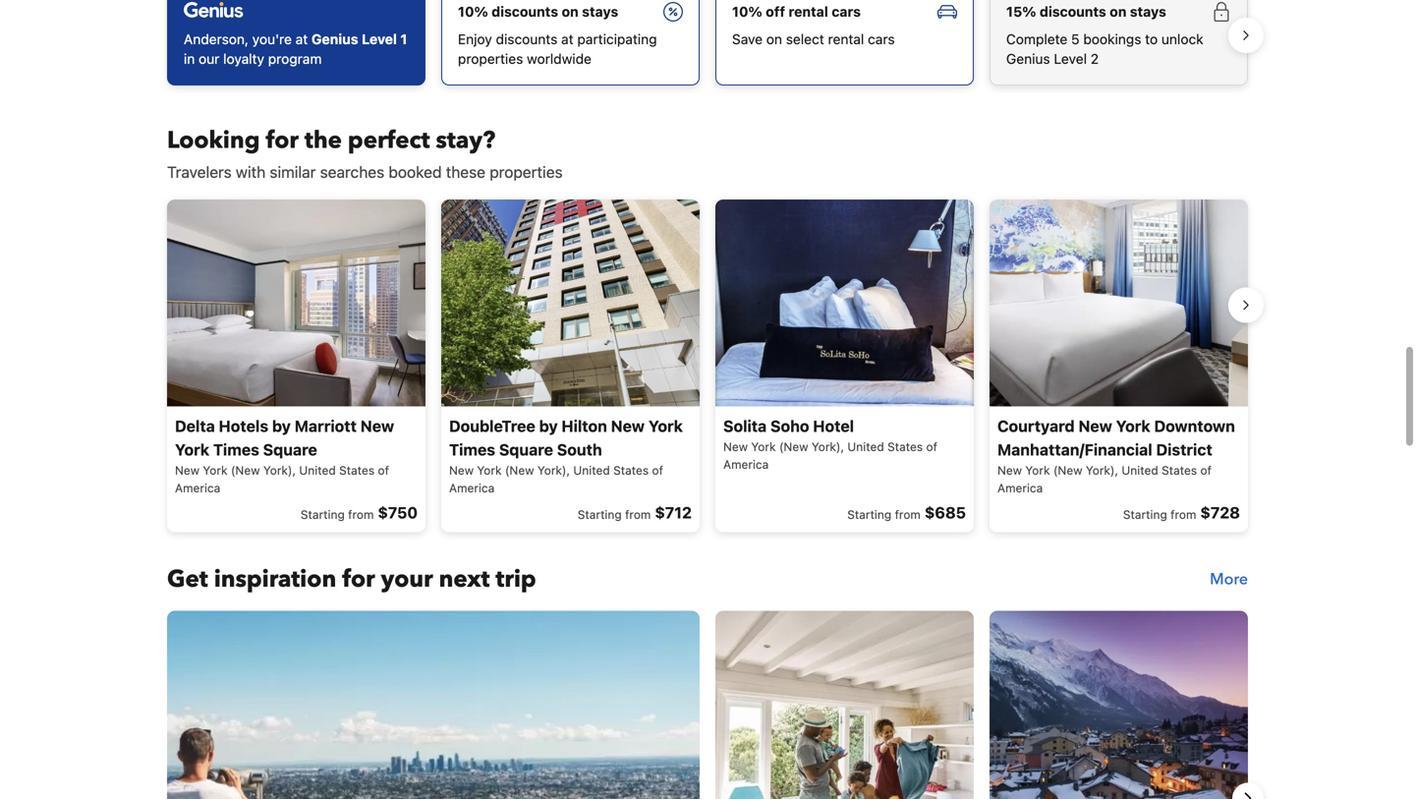 Task type: describe. For each thing, give the bounding box(es) containing it.
new right marriott
[[360, 417, 394, 435]]

solita soho hotel new york (new york), united states of america
[[723, 417, 938, 471]]

10% for 10% off rental cars
[[732, 3, 763, 20]]

15%
[[1007, 3, 1036, 20]]

similar
[[270, 163, 316, 181]]

stay?
[[436, 124, 495, 157]]

starting from $685
[[848, 503, 966, 522]]

save on select rental cars
[[732, 31, 895, 47]]

$750
[[378, 503, 418, 522]]

(new inside courtyard new york downtown manhattan/financial district new york (new york), united states of america
[[1054, 463, 1083, 477]]

starting for $712
[[578, 507, 622, 521]]

of inside solita soho hotel new york (new york), united states of america
[[926, 440, 938, 453]]

courtyard new york downtown manhattan/financial district new york (new york), united states of america
[[998, 417, 1235, 495]]

1 horizontal spatial for
[[342, 563, 375, 595]]

genius inside complete 5 bookings to unlock genius level 2
[[1007, 51, 1050, 67]]

genius inside anderson, you're at genius level 1 in our loyalty program
[[312, 31, 358, 47]]

soho
[[771, 417, 809, 435]]

doubletree
[[449, 417, 535, 435]]

times inside the doubletree by hilton new york times square south new york (new york), united states of america
[[449, 440, 495, 459]]

enjoy discounts at participating properties worldwide
[[458, 31, 657, 67]]

america inside "delta hotels by marriott new york times square new york (new york), united states of america"
[[175, 481, 220, 495]]

starting for $685
[[848, 507, 892, 521]]

the 6 best orlando hotels for families image
[[716, 611, 974, 799]]

delta hotels by marriott new york times square new york (new york), united states of america
[[175, 417, 394, 495]]

from for $685
[[895, 507, 921, 521]]

more
[[1210, 568, 1248, 590]]

starting from $728
[[1123, 503, 1240, 522]]

downtown
[[1154, 417, 1235, 435]]

united inside courtyard new york downtown manhattan/financial district new york (new york), united states of america
[[1122, 463, 1159, 477]]

delta
[[175, 417, 215, 435]]

0 vertical spatial rental
[[789, 3, 828, 20]]

states inside the doubletree by hilton new york times square south new york (new york), united states of america
[[613, 463, 649, 477]]

enjoy
[[458, 31, 492, 47]]

booked
[[389, 163, 442, 181]]

on for at
[[562, 3, 579, 20]]

states inside "delta hotels by marriott new york times square new york (new york), united states of america"
[[339, 463, 375, 477]]

your
[[381, 563, 433, 595]]

$728
[[1201, 503, 1240, 522]]

york), inside courtyard new york downtown manhattan/financial district new york (new york), united states of america
[[1086, 463, 1119, 477]]

you're
[[252, 31, 292, 47]]

united inside "delta hotels by marriott new york times square new york (new york), united states of america"
[[299, 463, 336, 477]]

15% discounts on stays
[[1007, 3, 1167, 20]]

times inside "delta hotels by marriott new york times square new york (new york), united states of america"
[[213, 440, 259, 459]]

starting for $750
[[301, 507, 345, 521]]

next
[[439, 563, 490, 595]]

program
[[268, 51, 322, 67]]

these
[[446, 163, 486, 181]]

more link
[[1210, 563, 1248, 595]]

inspiration
[[214, 563, 336, 595]]

stays for 15% discounts on stays
[[1130, 3, 1167, 20]]

properties inside enjoy discounts at participating properties worldwide
[[458, 51, 523, 67]]

looking
[[167, 124, 260, 157]]

searches
[[320, 163, 385, 181]]

$712
[[655, 503, 692, 522]]

courtyard
[[998, 417, 1075, 435]]

10% for 10% discounts on stays
[[458, 3, 488, 20]]

district
[[1156, 440, 1213, 459]]

states inside solita soho hotel new york (new york), united states of america
[[888, 440, 923, 453]]

starting from $750
[[301, 503, 418, 522]]

region containing 10% discounts on stays
[[151, 0, 1264, 93]]

10% off rental cars
[[732, 3, 861, 20]]

america inside solita soho hotel new york (new york), united states of america
[[723, 457, 769, 471]]

complete 5 bookings to unlock genius level 2
[[1007, 31, 1204, 67]]

new down courtyard
[[998, 463, 1022, 477]]

get
[[167, 563, 208, 595]]

travelers
[[167, 163, 232, 181]]

discounts inside enjoy discounts at participating properties worldwide
[[496, 31, 558, 47]]

hilton
[[562, 417, 607, 435]]

anderson,
[[184, 31, 249, 47]]

america inside courtyard new york downtown manhattan/financial district new york (new york), united states of america
[[998, 481, 1043, 495]]

bookings
[[1084, 31, 1142, 47]]

on for bookings
[[1110, 3, 1127, 20]]

5 best ski towns around the world image
[[990, 611, 1248, 799]]

for inside looking for the perfect stay? travelers with similar searches booked these properties
[[266, 124, 299, 157]]

at for discounts
[[561, 31, 574, 47]]



Task type: locate. For each thing, give the bounding box(es) containing it.
in
[[184, 51, 195, 67]]

1 from from the left
[[348, 507, 374, 521]]

select
[[786, 31, 824, 47]]

1 horizontal spatial level
[[1054, 51, 1087, 67]]

york), down hotel
[[812, 440, 844, 453]]

stays for 10% discounts on stays
[[582, 3, 618, 20]]

0 vertical spatial genius
[[312, 31, 358, 47]]

(new inside the doubletree by hilton new york times square south new york (new york), united states of america
[[505, 463, 534, 477]]

on up enjoy discounts at participating properties worldwide
[[562, 3, 579, 20]]

york), inside the doubletree by hilton new york times square south new york (new york), united states of america
[[538, 463, 570, 477]]

starting inside starting from $750
[[301, 507, 345, 521]]

genius
[[312, 31, 358, 47], [1007, 51, 1050, 67]]

anderson, you're at genius level 1 in our loyalty program
[[184, 31, 407, 67]]

starting inside starting from $685
[[848, 507, 892, 521]]

10% up the 'save'
[[732, 3, 763, 20]]

0 horizontal spatial for
[[266, 124, 299, 157]]

at up program at the top left
[[296, 31, 308, 47]]

unlock
[[1162, 31, 1204, 47]]

level left 1
[[362, 31, 397, 47]]

2 10% from the left
[[732, 3, 763, 20]]

united inside solita soho hotel new york (new york), united states of america
[[848, 440, 884, 453]]

1 vertical spatial cars
[[868, 31, 895, 47]]

looking for the perfect stay? travelers with similar searches booked these properties
[[167, 124, 563, 181]]

participating
[[577, 31, 657, 47]]

discounts for discounts
[[492, 3, 558, 20]]

1 vertical spatial region
[[151, 192, 1264, 540]]

new up 'manhattan/financial'
[[1079, 417, 1113, 435]]

starting down the doubletree by hilton new york times square south new york (new york), united states of america
[[578, 507, 622, 521]]

square
[[263, 440, 317, 459], [499, 440, 553, 459]]

united inside the doubletree by hilton new york times square south new york (new york), united states of america
[[573, 463, 610, 477]]

2 region from the top
[[151, 192, 1264, 540]]

new down delta
[[175, 463, 200, 477]]

cars up the save on select rental cars
[[832, 3, 861, 20]]

cars
[[832, 3, 861, 20], [868, 31, 895, 47]]

states up starting from $712
[[613, 463, 649, 477]]

at up the worldwide
[[561, 31, 574, 47]]

1
[[400, 31, 407, 47]]

from left $685
[[895, 507, 921, 521]]

1 vertical spatial rental
[[828, 31, 864, 47]]

$685
[[925, 503, 966, 522]]

1 horizontal spatial times
[[449, 440, 495, 459]]

solita
[[723, 417, 767, 435]]

1 horizontal spatial by
[[539, 417, 558, 435]]

from inside starting from $728
[[1171, 507, 1197, 521]]

of
[[926, 440, 938, 453], [378, 463, 389, 477], [652, 463, 663, 477], [1201, 463, 1212, 477]]

1 vertical spatial properties
[[490, 163, 563, 181]]

new inside solita soho hotel new york (new york), united states of america
[[723, 440, 748, 453]]

to
[[1145, 31, 1158, 47]]

at inside enjoy discounts at participating properties worldwide
[[561, 31, 574, 47]]

from left $750
[[348, 507, 374, 521]]

for up similar
[[266, 124, 299, 157]]

starting inside starting from $712
[[578, 507, 622, 521]]

at for you're
[[296, 31, 308, 47]]

united down hotel
[[848, 440, 884, 453]]

from inside starting from $712
[[625, 507, 651, 521]]

2 starting from the left
[[578, 507, 622, 521]]

(new down 'manhattan/financial'
[[1054, 463, 1083, 477]]

on
[[562, 3, 579, 20], [1110, 3, 1127, 20], [767, 31, 782, 47]]

4 starting from the left
[[1123, 507, 1167, 521]]

1 square from the left
[[263, 440, 317, 459]]

from left $712
[[625, 507, 651, 521]]

doubletree by hilton new york times square south new york (new york), united states of america
[[449, 417, 683, 495]]

level inside anderson, you're at genius level 1 in our loyalty program
[[362, 31, 397, 47]]

1 horizontal spatial on
[[767, 31, 782, 47]]

united
[[848, 440, 884, 453], [299, 463, 336, 477], [573, 463, 610, 477], [1122, 463, 1159, 477]]

starting left $685
[[848, 507, 892, 521]]

0 horizontal spatial on
[[562, 3, 579, 20]]

10%
[[458, 3, 488, 20], [732, 3, 763, 20]]

1 stays from the left
[[582, 3, 618, 20]]

10% up enjoy
[[458, 3, 488, 20]]

from inside starting from $685
[[895, 507, 921, 521]]

at
[[296, 31, 308, 47], [561, 31, 574, 47]]

properties right these
[[490, 163, 563, 181]]

york), down 'manhattan/financial'
[[1086, 463, 1119, 477]]

1 horizontal spatial stays
[[1130, 3, 1167, 20]]

(new down doubletree
[[505, 463, 534, 477]]

hotels
[[219, 417, 268, 435]]

times down hotels
[[213, 440, 259, 459]]

cars right select
[[868, 31, 895, 47]]

from for $728
[[1171, 507, 1197, 521]]

states up starting from $685
[[888, 440, 923, 453]]

with
[[236, 163, 266, 181]]

properties inside looking for the perfect stay? travelers with similar searches booked these properties
[[490, 163, 563, 181]]

(new
[[779, 440, 808, 453], [231, 463, 260, 477], [505, 463, 534, 477], [1054, 463, 1083, 477]]

region
[[151, 0, 1264, 93], [151, 192, 1264, 540], [151, 611, 1264, 799]]

on up bookings
[[1110, 3, 1127, 20]]

starting down courtyard new york downtown manhattan/financial district new york (new york), united states of america
[[1123, 507, 1167, 521]]

1 times from the left
[[213, 440, 259, 459]]

2 by from the left
[[539, 417, 558, 435]]

america
[[723, 457, 769, 471], [175, 481, 220, 495], [449, 481, 495, 495], [998, 481, 1043, 495]]

1 horizontal spatial at
[[561, 31, 574, 47]]

from for $712
[[625, 507, 651, 521]]

from for $750
[[348, 507, 374, 521]]

square down marriott
[[263, 440, 317, 459]]

of inside the doubletree by hilton new york times square south new york (new york), united states of america
[[652, 463, 663, 477]]

2 square from the left
[[499, 440, 553, 459]]

0 horizontal spatial genius
[[312, 31, 358, 47]]

the
[[305, 124, 342, 157]]

by
[[272, 417, 291, 435], [539, 417, 558, 435]]

new
[[360, 417, 394, 435], [611, 417, 645, 435], [1079, 417, 1113, 435], [723, 440, 748, 453], [175, 463, 200, 477], [449, 463, 474, 477], [998, 463, 1022, 477]]

our
[[199, 51, 220, 67]]

america down the solita at right
[[723, 457, 769, 471]]

discounts up 5
[[1040, 3, 1107, 20]]

1 vertical spatial level
[[1054, 51, 1087, 67]]

hotel
[[813, 417, 854, 435]]

1 region from the top
[[151, 0, 1264, 93]]

properties down enjoy
[[458, 51, 523, 67]]

from
[[348, 507, 374, 521], [625, 507, 651, 521], [895, 507, 921, 521], [1171, 507, 1197, 521]]

0 horizontal spatial square
[[263, 440, 317, 459]]

united down district
[[1122, 463, 1159, 477]]

level inside complete 5 bookings to unlock genius level 2
[[1054, 51, 1087, 67]]

0 vertical spatial properties
[[458, 51, 523, 67]]

york),
[[812, 440, 844, 453], [263, 463, 296, 477], [538, 463, 570, 477], [1086, 463, 1119, 477]]

0 horizontal spatial times
[[213, 440, 259, 459]]

2 stays from the left
[[1130, 3, 1167, 20]]

rental up select
[[789, 3, 828, 20]]

united down south
[[573, 463, 610, 477]]

from left $728
[[1171, 507, 1197, 521]]

discounts for 5
[[1040, 3, 1107, 20]]

complete
[[1007, 31, 1068, 47]]

new down doubletree
[[449, 463, 474, 477]]

times down doubletree
[[449, 440, 495, 459]]

discounts down 10% discounts on stays on the top of page
[[496, 31, 558, 47]]

starting for $728
[[1123, 507, 1167, 521]]

stays up participating on the left top of the page
[[582, 3, 618, 20]]

by inside "delta hotels by marriott new york times square new york (new york), united states of america"
[[272, 417, 291, 435]]

1 horizontal spatial genius
[[1007, 51, 1050, 67]]

0 horizontal spatial stays
[[582, 3, 618, 20]]

by right hotels
[[272, 417, 291, 435]]

for left your
[[342, 563, 375, 595]]

3 from from the left
[[895, 507, 921, 521]]

of inside "delta hotels by marriott new york times square new york (new york), united states of america"
[[378, 463, 389, 477]]

worldwide
[[527, 51, 592, 67]]

york), inside solita soho hotel new york (new york), united states of america
[[812, 440, 844, 453]]

of inside courtyard new york downtown manhattan/financial district new york (new york), united states of america
[[1201, 463, 1212, 477]]

get inspiration for your next trip
[[167, 563, 536, 595]]

0 horizontal spatial at
[[296, 31, 308, 47]]

discounts
[[492, 3, 558, 20], [1040, 3, 1107, 20], [496, 31, 558, 47]]

marriott
[[295, 417, 357, 435]]

genius down complete at the right top of the page
[[1007, 51, 1050, 67]]

states inside courtyard new york downtown manhattan/financial district new york (new york), united states of america
[[1162, 463, 1197, 477]]

0 horizontal spatial 10%
[[458, 3, 488, 20]]

square down doubletree
[[499, 440, 553, 459]]

1 horizontal spatial cars
[[868, 31, 895, 47]]

0 horizontal spatial level
[[362, 31, 397, 47]]

south
[[557, 440, 602, 459]]

stays up to
[[1130, 3, 1167, 20]]

states down district
[[1162, 463, 1197, 477]]

for
[[266, 124, 299, 157], [342, 563, 375, 595]]

new right hilton at bottom left
[[611, 417, 645, 435]]

times
[[213, 440, 259, 459], [449, 440, 495, 459]]

rental
[[789, 3, 828, 20], [828, 31, 864, 47]]

york inside solita soho hotel new york (new york), united states of america
[[751, 440, 776, 453]]

0 vertical spatial cars
[[832, 3, 861, 20]]

1 at from the left
[[296, 31, 308, 47]]

2 horizontal spatial on
[[1110, 3, 1127, 20]]

manhattan/financial
[[998, 440, 1153, 459]]

level down 5
[[1054, 51, 1087, 67]]

off
[[766, 3, 785, 20]]

america down courtyard
[[998, 481, 1043, 495]]

0 vertical spatial region
[[151, 0, 1264, 93]]

by left hilton at bottom left
[[539, 417, 558, 435]]

america inside the doubletree by hilton new york times square south new york (new york), united states of america
[[449, 481, 495, 495]]

square inside "delta hotels by marriott new york times square new york (new york), united states of america"
[[263, 440, 317, 459]]

at inside anderson, you're at genius level 1 in our loyalty program
[[296, 31, 308, 47]]

states up starting from $750
[[339, 463, 375, 477]]

0 horizontal spatial by
[[272, 417, 291, 435]]

york), down hotels
[[263, 463, 296, 477]]

3 region from the top
[[151, 611, 1264, 799]]

stays
[[582, 3, 618, 20], [1130, 3, 1167, 20]]

(new inside "delta hotels by marriott new york times square new york (new york), united states of america"
[[231, 463, 260, 477]]

0 horizontal spatial cars
[[832, 3, 861, 20]]

york), down south
[[538, 463, 570, 477]]

3 starting from the left
[[848, 507, 892, 521]]

rental right select
[[828, 31, 864, 47]]

loyalty
[[223, 51, 264, 67]]

0 vertical spatial for
[[266, 124, 299, 157]]

1 10% from the left
[[458, 3, 488, 20]]

york
[[649, 417, 683, 435], [1116, 417, 1151, 435], [751, 440, 776, 453], [175, 440, 209, 459], [203, 463, 228, 477], [477, 463, 502, 477], [1026, 463, 1050, 477]]

1 horizontal spatial square
[[499, 440, 553, 459]]

on right the 'save'
[[767, 31, 782, 47]]

region containing delta hotels by marriott new york times square
[[151, 192, 1264, 540]]

of up $712
[[652, 463, 663, 477]]

properties
[[458, 51, 523, 67], [490, 163, 563, 181]]

states
[[888, 440, 923, 453], [339, 463, 375, 477], [613, 463, 649, 477], [1162, 463, 1197, 477]]

blue genius logo image
[[184, 2, 243, 18], [184, 2, 243, 18]]

of down district
[[1201, 463, 1212, 477]]

2 from from the left
[[625, 507, 651, 521]]

1 horizontal spatial 10%
[[732, 3, 763, 20]]

america down doubletree
[[449, 481, 495, 495]]

5
[[1071, 31, 1080, 47]]

(new down hotels
[[231, 463, 260, 477]]

new down the solita at right
[[723, 440, 748, 453]]

2 times from the left
[[449, 440, 495, 459]]

save
[[732, 31, 763, 47]]

starting inside starting from $728
[[1123, 507, 1167, 521]]

2 at from the left
[[561, 31, 574, 47]]

4 from from the left
[[1171, 507, 1197, 521]]

2 vertical spatial region
[[151, 611, 1264, 799]]

perfect
[[348, 124, 430, 157]]

1 vertical spatial for
[[342, 563, 375, 595]]

(new down soho
[[779, 440, 808, 453]]

of up $750
[[378, 463, 389, 477]]

trip
[[496, 563, 536, 595]]

of up $685
[[926, 440, 938, 453]]

america down delta
[[175, 481, 220, 495]]

1 by from the left
[[272, 417, 291, 435]]

starting
[[301, 507, 345, 521], [578, 507, 622, 521], [848, 507, 892, 521], [1123, 507, 1167, 521]]

1 vertical spatial genius
[[1007, 51, 1050, 67]]

1 starting from the left
[[301, 507, 345, 521]]

starting down "delta hotels by marriott new york times square new york (new york), united states of america"
[[301, 507, 345, 521]]

next image
[[1237, 787, 1260, 799]]

genius up program at the top left
[[312, 31, 358, 47]]

from inside starting from $750
[[348, 507, 374, 521]]

level
[[362, 31, 397, 47], [1054, 51, 1087, 67]]

(new inside solita soho hotel new york (new york), united states of america
[[779, 440, 808, 453]]

starting from $712
[[578, 503, 692, 522]]

discounts up enjoy discounts at participating properties worldwide
[[492, 3, 558, 20]]

york), inside "delta hotels by marriott new york times square new york (new york), united states of america"
[[263, 463, 296, 477]]

united down marriott
[[299, 463, 336, 477]]

10% discounts on stays
[[458, 3, 618, 20]]

2
[[1091, 51, 1099, 67]]

0 vertical spatial level
[[362, 31, 397, 47]]

by inside the doubletree by hilton new york times square south new york (new york), united states of america
[[539, 417, 558, 435]]

square inside the doubletree by hilton new york times square south new york (new york), united states of america
[[499, 440, 553, 459]]



Task type: vqa. For each thing, say whether or not it's contained in the screenshot.
stays corresponding to 15% discounts on stays
yes



